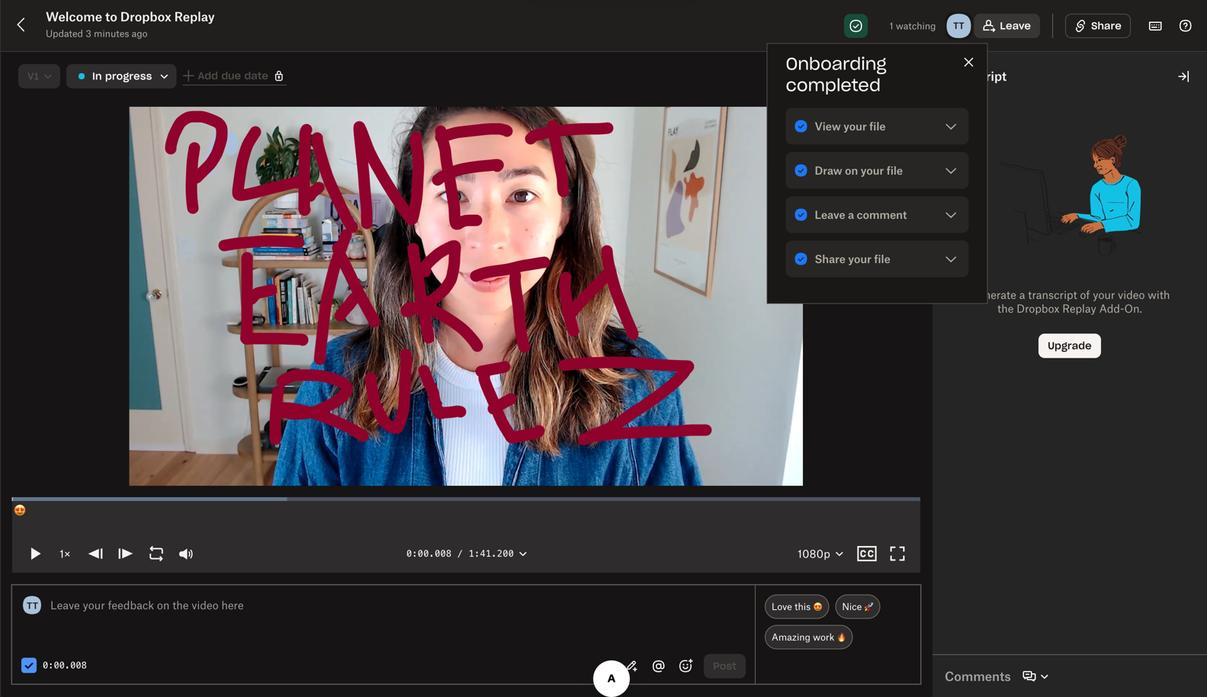 Task type: vqa. For each thing, say whether or not it's contained in the screenshot.
the left THE SHARE
yes



Task type: locate. For each thing, give the bounding box(es) containing it.
1 horizontal spatial replay
[[1063, 302, 1097, 315]]

0 vertical spatial file
[[870, 120, 886, 133]]

1 vertical spatial dropbox
[[1017, 302, 1060, 315]]

2 vertical spatial file
[[875, 253, 891, 266]]

a left comment
[[849, 208, 855, 221]]

1
[[890, 20, 894, 32], [60, 548, 64, 560]]

upgrade
[[1049, 340, 1093, 352]]

0 vertical spatial replay
[[174, 9, 215, 24]]

2 horizontal spatial leave
[[1001, 19, 1032, 32]]

1 vertical spatial leave
[[815, 208, 846, 221]]

your
[[844, 120, 867, 133], [861, 164, 885, 177], [849, 253, 872, 266], [1094, 288, 1116, 301], [83, 599, 105, 612]]

share
[[1092, 19, 1122, 32], [815, 253, 846, 266]]

on
[[846, 164, 859, 177], [157, 599, 170, 612]]

1 horizontal spatial video
[[1119, 288, 1146, 301]]

0 vertical spatial video
[[1119, 288, 1146, 301]]

view
[[815, 120, 841, 133]]

upgrade button
[[1039, 334, 1102, 358]]

your for share your file
[[849, 253, 872, 266]]

video for with
[[1119, 288, 1146, 301]]

a
[[849, 208, 855, 221], [1020, 288, 1026, 301]]

video for here
[[192, 599, 219, 612]]

3
[[86, 28, 91, 39]]

on right feedback
[[157, 599, 170, 612]]

show drawing tools image
[[624, 658, 642, 676]]

0 horizontal spatial share
[[815, 253, 846, 266]]

1 vertical spatial share
[[815, 253, 846, 266]]

replay
[[174, 9, 215, 24], [1063, 302, 1097, 315]]

comment
[[857, 208, 908, 221]]

feedback
[[108, 599, 154, 612]]

😍 up the play video icon
[[14, 504, 26, 517]]

0 horizontal spatial dropbox
[[120, 9, 171, 24]]

video
[[1119, 288, 1146, 301], [192, 599, 219, 612]]

leave your feedback on the video here
[[50, 599, 244, 612]]

0 vertical spatial on
[[846, 164, 859, 177]]

1 for 1 watching
[[890, 20, 894, 32]]

0 horizontal spatial a
[[849, 208, 855, 221]]

file up comment
[[887, 164, 904, 177]]

0 vertical spatial tt
[[954, 20, 965, 32]]

with
[[1149, 288, 1171, 301]]

dropbox
[[120, 9, 171, 24], [1017, 302, 1060, 315]]

play video image
[[20, 539, 50, 569]]

😍
[[14, 504, 26, 517], [814, 601, 823, 613]]

0 vertical spatial dropbox
[[120, 9, 171, 24]]

0:00.008 / 1:41.200
[[407, 549, 514, 559]]

2 vertical spatial leave
[[50, 599, 80, 612]]

1:41.200
[[469, 549, 514, 559]]

0 horizontal spatial 0:00.008
[[43, 660, 87, 671]]

0 horizontal spatial replay
[[174, 9, 215, 24]]

leave inside button
[[1001, 19, 1032, 32]]

1080p
[[798, 548, 831, 560]]

progress bar slider
[[12, 498, 921, 520]]

file
[[870, 120, 886, 133], [887, 164, 904, 177], [875, 253, 891, 266]]

1 inside video player region
[[60, 548, 64, 560]]

1 right the play video icon
[[60, 548, 64, 560]]

video left here
[[192, 599, 219, 612]]

the right feedback
[[173, 599, 189, 612]]

your up add-
[[1094, 288, 1116, 301]]

updated
[[46, 28, 83, 39]]

1 vertical spatial a
[[1020, 288, 1026, 301]]

0 vertical spatial share
[[1092, 19, 1122, 32]]

tt down the play video icon
[[27, 601, 38, 611]]

1 vertical spatial video
[[192, 599, 219, 612]]

1 vertical spatial 😍
[[814, 601, 823, 613]]

1 horizontal spatial a
[[1020, 288, 1026, 301]]

add emoji image
[[677, 657, 695, 676]]

leave down draw
[[815, 208, 846, 221]]

None text field
[[51, 597, 746, 614]]

leave
[[1001, 19, 1032, 32], [815, 208, 846, 221], [50, 599, 80, 612]]

0 horizontal spatial leave
[[50, 599, 80, 612]]

minutes
[[94, 28, 129, 39]]

the down generate
[[998, 302, 1014, 315]]

1080p button
[[789, 539, 852, 569]]

file for share your file
[[875, 253, 891, 266]]

here
[[222, 599, 244, 612]]

leave for leave
[[1001, 19, 1032, 32]]

1 horizontal spatial tt
[[954, 20, 965, 32]]

your inside the generate a transcript of your video with the dropbox replay add-on.
[[1094, 288, 1116, 301]]

1 vertical spatial 0:00.008
[[43, 660, 87, 671]]

1 for 1 ×
[[60, 548, 64, 560]]

1 vertical spatial on
[[157, 599, 170, 612]]

1 horizontal spatial leave
[[815, 208, 846, 221]]

add-
[[1100, 302, 1125, 315]]

1 horizontal spatial 0:00.008
[[407, 549, 452, 559]]

0 vertical spatial leave
[[1001, 19, 1032, 32]]

1 vertical spatial 1
[[60, 548, 64, 560]]

love this 😍 button
[[765, 595, 830, 619]]

1 horizontal spatial dropbox
[[1017, 302, 1060, 315]]

0 vertical spatial 😍
[[14, 504, 26, 517]]

on right draw
[[846, 164, 859, 177]]

tt right watching
[[954, 20, 965, 32]]

nice 🚀 button
[[836, 595, 881, 619]]

0:00.008 inside video player region
[[407, 549, 452, 559]]

×
[[64, 548, 71, 560]]

1 horizontal spatial the
[[998, 302, 1014, 315]]

0 horizontal spatial the
[[173, 599, 189, 612]]

this
[[795, 601, 811, 613]]

1 left watching
[[890, 20, 894, 32]]

1 horizontal spatial share
[[1092, 19, 1122, 32]]

tt
[[954, 20, 965, 32], [27, 601, 38, 611]]

share left the keyboard shortcuts image
[[1092, 19, 1122, 32]]

video up on.
[[1119, 288, 1146, 301]]

video player region
[[12, 107, 921, 573]]

dropbox up ago
[[120, 9, 171, 24]]

0:00.008
[[407, 549, 452, 559], [43, 660, 87, 671]]

your left feedback
[[83, 599, 105, 612]]

the
[[998, 302, 1014, 315], [173, 599, 189, 612]]

your right draw
[[861, 164, 885, 177]]

dropbox down transcript
[[1017, 302, 1060, 315]]

0 vertical spatial the
[[998, 302, 1014, 315]]

0 horizontal spatial tt
[[27, 601, 38, 611]]

0 vertical spatial 1
[[890, 20, 894, 32]]

1 horizontal spatial 😍
[[814, 601, 823, 613]]

file up draw on your file
[[870, 120, 886, 133]]

keyboard shortcuts image
[[1147, 17, 1165, 35]]

1 vertical spatial replay
[[1063, 302, 1097, 315]]

0 vertical spatial a
[[849, 208, 855, 221]]

a right generate
[[1020, 288, 1026, 301]]

0 vertical spatial 0:00.008
[[407, 549, 452, 559]]

onboarding
[[786, 53, 887, 74]]

replay inside welcome to dropbox replay updated 3 minutes ago
[[174, 9, 215, 24]]

your right view
[[844, 120, 867, 133]]

file down comment
[[875, 253, 891, 266]]

your for view your file
[[844, 120, 867, 133]]

make fullscreen image
[[886, 542, 910, 566]]

a inside the generate a transcript of your video with the dropbox replay add-on.
[[1020, 288, 1026, 301]]

0 horizontal spatial 😍
[[14, 504, 26, 517]]

0 horizontal spatial video
[[192, 599, 219, 612]]

😍 right this on the bottom right
[[814, 601, 823, 613]]

video inside the generate a transcript of your video with the dropbox replay add-on.
[[1119, 288, 1146, 301]]

share inside button
[[1092, 19, 1122, 32]]

1 horizontal spatial 1
[[890, 20, 894, 32]]

onboarding completed
[[786, 53, 887, 96]]

your down leave a comment
[[849, 253, 872, 266]]

0 horizontal spatial 1
[[60, 548, 64, 560]]

1 horizontal spatial on
[[846, 164, 859, 177]]

share down leave a comment
[[815, 253, 846, 266]]

0 horizontal spatial on
[[157, 599, 170, 612]]

progress
[[105, 70, 152, 82]]

0:00.008 for 0:00.008 / 1:41.200
[[407, 549, 452, 559]]

amazing work 🔥 button
[[765, 625, 854, 650]]

leave up transcript
[[1001, 19, 1032, 32]]

a for leave
[[849, 208, 855, 221]]

leave down 1 ×
[[50, 599, 80, 612]]



Task type: describe. For each thing, give the bounding box(es) containing it.
captions image
[[855, 542, 880, 566]]

your for leave your feedback on the video here
[[83, 599, 105, 612]]

🔥
[[837, 632, 847, 643]]

share for share
[[1092, 19, 1122, 32]]

replay inside the generate a transcript of your video with the dropbox replay add-on.
[[1063, 302, 1097, 315]]

share button
[[1066, 14, 1132, 38]]

1 vertical spatial the
[[173, 599, 189, 612]]

nice
[[843, 601, 863, 613]]

draw on your file
[[815, 164, 904, 177]]

work
[[814, 632, 835, 643]]

😍 inside button
[[814, 601, 823, 613]]

enable automatic video replay upon ending image
[[145, 543, 168, 565]]

view your file
[[815, 120, 886, 133]]

love this 😍
[[772, 601, 823, 613]]

draw
[[815, 164, 843, 177]]

amazing
[[772, 632, 811, 643]]

transcript
[[946, 69, 1007, 84]]

leave a comment
[[815, 208, 908, 221]]

1 ×
[[60, 548, 71, 560]]

the inside the generate a transcript of your video with the dropbox replay add-on.
[[998, 302, 1014, 315]]

generate a transcript of your video with the dropbox replay add-on.
[[970, 288, 1171, 315]]

in
[[92, 70, 102, 82]]

🚀
[[865, 601, 874, 613]]

welcome to dropbox replay updated 3 minutes ago
[[46, 9, 215, 39]]

generate
[[970, 288, 1017, 301]]

dropbox inside the generate a transcript of your video with the dropbox replay add-on.
[[1017, 302, 1060, 315]]

share your file
[[815, 253, 891, 266]]

ago
[[132, 28, 148, 39]]

watching
[[896, 20, 937, 32]]

file for view your file
[[870, 120, 886, 133]]

welcome
[[46, 9, 102, 24]]

a for generate
[[1020, 288, 1026, 301]]

mute image
[[176, 545, 195, 563]]

comments
[[945, 669, 1012, 684]]

hide sidebar image
[[1175, 67, 1193, 85]]

0:00.008 for 0:00.008
[[43, 660, 87, 671]]

of
[[1081, 288, 1091, 301]]

leave button
[[975, 14, 1041, 38]]

1 vertical spatial file
[[887, 164, 904, 177]]

1 watching
[[890, 20, 937, 32]]

1 vertical spatial tt
[[27, 601, 38, 611]]

share for share your file
[[815, 253, 846, 266]]

mention button image
[[650, 658, 669, 676]]

leave for leave your feedback on the video here
[[50, 599, 80, 612]]

to
[[105, 9, 117, 24]]

😍 inside progress bar slider
[[14, 504, 26, 517]]

leave for leave a comment
[[815, 208, 846, 221]]

in progress
[[92, 70, 152, 82]]

dropbox inside welcome to dropbox replay updated 3 minutes ago
[[120, 9, 171, 24]]

amazing work 🔥
[[772, 632, 847, 643]]

/
[[458, 549, 463, 559]]

nice 🚀
[[843, 601, 874, 613]]

love
[[772, 601, 793, 613]]

transcript
[[1029, 288, 1078, 301]]

in progress button
[[67, 64, 177, 89]]

on.
[[1125, 302, 1143, 315]]

completed
[[786, 74, 881, 96]]



